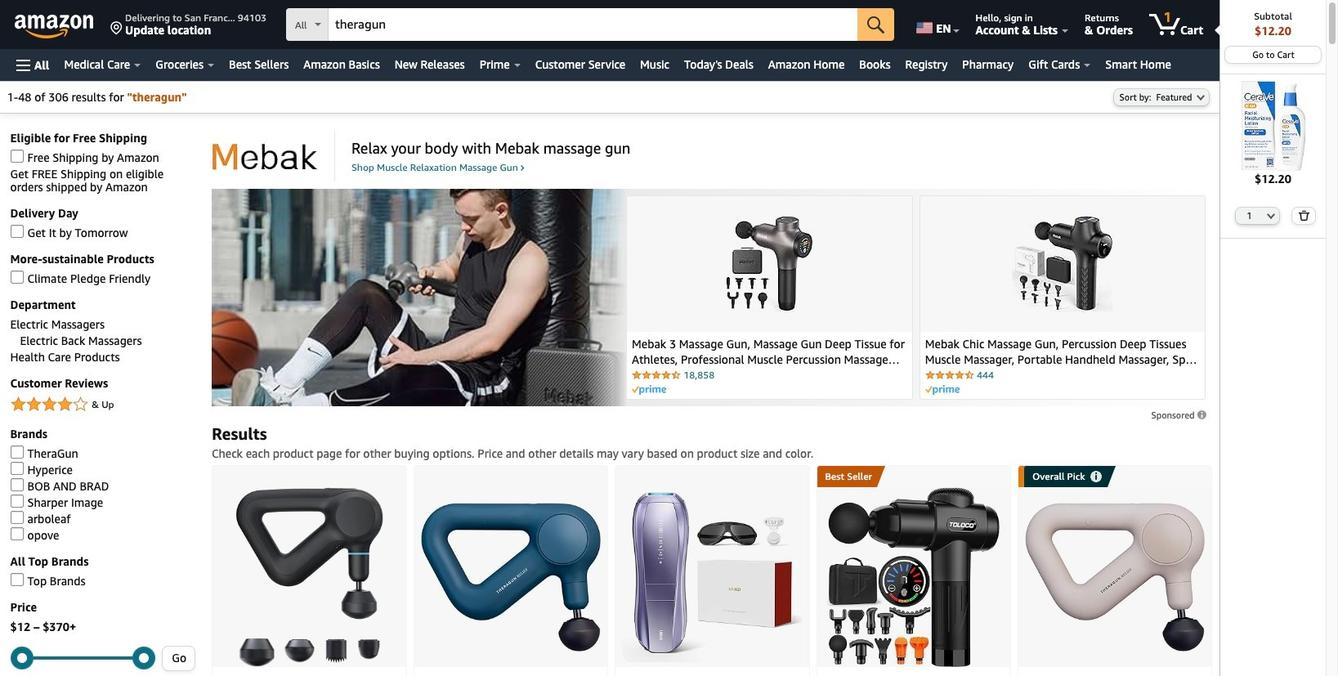 Task type: describe. For each thing, give the bounding box(es) containing it.
sponsored ad - theragun prime quiet deep tissue therapy massage gun - bluetooth enabled, electric percussion massage gun &... image
[[235, 487, 383, 667]]

0 vertical spatial dropdown image
[[1196, 94, 1205, 101]]

1 checkbox image from the top
[[10, 225, 23, 238]]

1 eligible for prime. image from the left
[[632, 385, 666, 395]]

3 checkbox image from the top
[[10, 446, 23, 459]]

amazon image
[[15, 15, 94, 39]]

Submit price range submit
[[163, 647, 195, 670]]

4 checkbox image from the top
[[10, 528, 23, 541]]

sponsored ad - toloco massage gun, father day gifts, deep tissue back massage for athletes for pain relief, percussion mas... image
[[828, 487, 1000, 667]]



Task type: locate. For each thing, give the bounding box(es) containing it.
5 checkbox image from the top
[[10, 511, 23, 524]]

Search Amazon text field
[[329, 9, 858, 40]]

dropdown image left delete icon
[[1267, 212, 1275, 219]]

1 horizontal spatial dropdown image
[[1267, 212, 1275, 219]]

group
[[817, 466, 877, 487]]

4 checkbox image from the top
[[10, 495, 23, 508]]

sponsored ad - ulike laser hair removal, air 10 ipl hair removal for women and men, 65°f ice-cooling contact, dual lights,... image
[[622, 492, 802, 662]]

1 checkbox image from the top
[[10, 150, 23, 163]]

cerave am facial moisturizing lotion with spf 30 | oil-free face moisturizer with spf | formulated with hyaluronic acid, niacinamide &amp; ceramides | non-comedogenic | broad spectrum sunscreen | 3 ounce image
[[1228, 81, 1318, 171]]

6 checkbox image from the top
[[10, 573, 23, 586]]

navigation navigation
[[0, 0, 1327, 676]]

checkbox image
[[10, 225, 23, 238], [10, 271, 23, 284], [10, 446, 23, 459], [10, 495, 23, 508], [10, 511, 23, 524], [10, 573, 23, 586]]

delete image
[[1298, 210, 1310, 220]]

2 checkbox image from the top
[[10, 462, 23, 475]]

dropdown image left cerave am facial moisturizing lotion with spf 30 | oil-free face moisturizer with spf | formulated with hyaluronic acid, niacinamide &amp; ceramides | non-comedogenic | broad spectrum sunscreen | 3 ounce image
[[1196, 94, 1205, 101]]

theragun relief handheld percussion massage gun - easy-to-use, comfortable & light personal massager for every day pain re... image
[[1025, 503, 1205, 652]]

eligible for prime. image
[[632, 385, 666, 395], [925, 385, 959, 395]]

None submit
[[858, 8, 894, 41], [1292, 207, 1315, 224], [858, 8, 894, 41], [1292, 207, 1315, 224]]

1 horizontal spatial eligible for prime. image
[[925, 385, 959, 395]]

4 stars & up element
[[10, 395, 195, 415]]

dropdown image
[[1196, 94, 1205, 101], [1267, 212, 1275, 219]]

sponsored ad - theragun relief handheld percussion massage gun - easy-to-use, comfortable & light personal massager for ev... image
[[421, 503, 601, 652]]

1 vertical spatial dropdown image
[[1267, 212, 1275, 219]]

2 checkbox image from the top
[[10, 271, 23, 284]]

None range field
[[10, 657, 155, 660], [10, 657, 155, 660], [10, 657, 155, 660], [10, 657, 155, 660]]

checkbox image
[[10, 150, 23, 163], [10, 462, 23, 475], [10, 479, 23, 492], [10, 528, 23, 541]]

None search field
[[286, 8, 894, 43]]

3 checkbox image from the top
[[10, 479, 23, 492]]

2 eligible for prime. image from the left
[[925, 385, 959, 395]]

0 horizontal spatial eligible for prime. image
[[632, 385, 666, 395]]

none search field inside navigation navigation
[[286, 8, 894, 43]]

0 horizontal spatial dropdown image
[[1196, 94, 1205, 101]]



Task type: vqa. For each thing, say whether or not it's contained in the screenshot.
20% off
no



